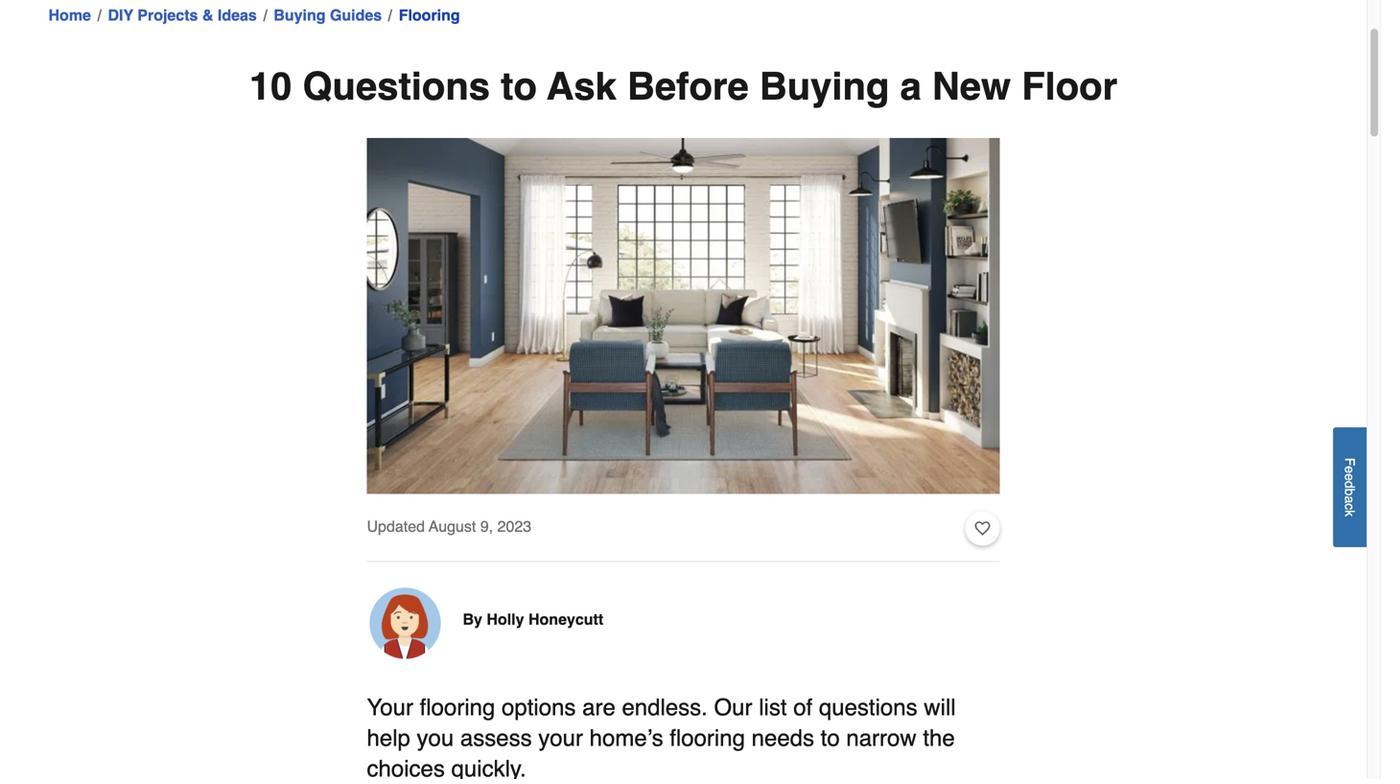 Task type: describe. For each thing, give the bounding box(es) containing it.
to inside your flooring options are endless. our list of questions will help you assess your home's flooring needs to narrow the choices quickly.
[[821, 726, 840, 752]]

by
[[463, 611, 483, 629]]

diy projects & ideas
[[108, 6, 257, 24]]

narrow
[[846, 726, 917, 752]]

endless.
[[622, 695, 708, 721]]

home link
[[48, 4, 91, 27]]

0 horizontal spatial buying
[[274, 6, 326, 24]]

honeycutt
[[529, 611, 604, 629]]

choices
[[367, 756, 445, 780]]

by holly honeycutt
[[463, 611, 604, 629]]

ask
[[547, 64, 617, 108]]

home
[[48, 6, 91, 24]]

1 horizontal spatial buying
[[760, 64, 890, 108]]

c
[[1343, 504, 1358, 510]]

a living room with a white sofa, two blue armchairs, a sisal rug and light hardwood flooring. image
[[367, 138, 1000, 494]]

0 vertical spatial flooring
[[420, 695, 495, 721]]

buying guides link
[[274, 4, 382, 27]]

2 e from the top
[[1343, 474, 1358, 481]]

flooring
[[399, 6, 460, 24]]

questions
[[303, 64, 490, 108]]

k
[[1343, 510, 1358, 517]]

floor
[[1022, 64, 1118, 108]]

10 questions to ask before buying a new floor
[[249, 64, 1118, 108]]

will
[[924, 695, 956, 721]]

0 vertical spatial to
[[501, 64, 537, 108]]

holly
[[487, 611, 524, 629]]

the
[[923, 726, 955, 752]]

quickly.
[[451, 756, 526, 780]]

new
[[932, 64, 1011, 108]]

2023
[[498, 518, 532, 536]]

your
[[367, 695, 413, 721]]

options
[[502, 695, 576, 721]]

projects
[[137, 6, 198, 24]]

10
[[249, 64, 292, 108]]

questions
[[819, 695, 918, 721]]

a inside button
[[1343, 496, 1358, 504]]



Task type: locate. For each thing, give the bounding box(es) containing it.
d
[[1343, 481, 1358, 489]]

0 horizontal spatial a
[[900, 64, 922, 108]]

&
[[202, 6, 213, 24]]

9,
[[480, 518, 493, 536]]

flooring link
[[399, 4, 460, 27]]

guides
[[330, 6, 382, 24]]

needs
[[752, 726, 815, 752]]

buying
[[274, 6, 326, 24], [760, 64, 890, 108]]

f e e d b a c k
[[1343, 458, 1358, 517]]

0 vertical spatial buying
[[274, 6, 326, 24]]

to
[[501, 64, 537, 108], [821, 726, 840, 752]]

0 vertical spatial a
[[900, 64, 922, 108]]

f e e d b a c k button
[[1333, 428, 1367, 548]]

august
[[429, 518, 476, 536]]

you
[[417, 726, 454, 752]]

buying guides
[[274, 6, 382, 24]]

1 vertical spatial a
[[1343, 496, 1358, 504]]

1 vertical spatial to
[[821, 726, 840, 752]]

ideas
[[218, 6, 257, 24]]

updated august 9, 2023
[[367, 518, 532, 536]]

a up the k on the bottom right of the page
[[1343, 496, 1358, 504]]

heart outline image
[[975, 518, 991, 540]]

help
[[367, 726, 410, 752]]

1 vertical spatial buying
[[760, 64, 890, 108]]

f
[[1343, 458, 1358, 466]]

flooring
[[420, 695, 495, 721], [670, 726, 745, 752]]

1 horizontal spatial to
[[821, 726, 840, 752]]

e up d
[[1343, 466, 1358, 474]]

0 horizontal spatial to
[[501, 64, 537, 108]]

1 e from the top
[[1343, 466, 1358, 474]]

home's
[[590, 726, 663, 752]]

a
[[900, 64, 922, 108], [1343, 496, 1358, 504]]

diy
[[108, 6, 133, 24]]

0 horizontal spatial flooring
[[420, 695, 495, 721]]

1 horizontal spatial flooring
[[670, 726, 745, 752]]

to right 'needs'
[[821, 726, 840, 752]]

assess
[[460, 726, 532, 752]]

to left ask
[[501, 64, 537, 108]]

e
[[1343, 466, 1358, 474], [1343, 474, 1358, 481]]

our
[[714, 695, 753, 721]]

of
[[794, 695, 813, 721]]

1 vertical spatial flooring
[[670, 726, 745, 752]]

your
[[538, 726, 583, 752]]

list
[[759, 695, 787, 721]]

holly honeycutt image
[[367, 586, 444, 662]]

flooring up "you"
[[420, 695, 495, 721]]

e up b
[[1343, 474, 1358, 481]]

1 horizontal spatial a
[[1343, 496, 1358, 504]]

are
[[582, 695, 616, 721]]

b
[[1343, 489, 1358, 496]]

diy projects & ideas link
[[108, 4, 257, 27]]

your flooring options are endless. our list of questions will help you assess your home's flooring needs to narrow the choices quickly.
[[367, 695, 956, 780]]

updated
[[367, 518, 425, 536]]

before
[[627, 64, 749, 108]]

flooring down our
[[670, 726, 745, 752]]

a left "new"
[[900, 64, 922, 108]]



Task type: vqa. For each thing, say whether or not it's contained in the screenshot.
Honeycutt
yes



